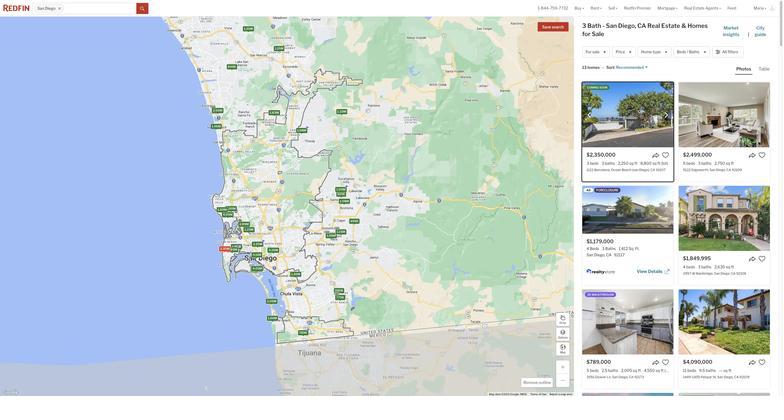 Task type: describe. For each thing, give the bounding box(es) containing it.
4,550
[[644, 368, 655, 373]]

ca up photo of 1855-1857 frankfort st, san diego, ca 92110
[[735, 375, 739, 379]]

3d walkthrough
[[587, 293, 614, 296]]

beds for $789,000
[[590, 368, 599, 373]]

1122
[[587, 168, 594, 172]]

5122 edgeworth, san diego, ca 92109
[[683, 168, 742, 172]]

sq for 2,250
[[630, 161, 634, 166]]

diego, down — sq ft
[[724, 375, 734, 379]]

beds for $4,090,000
[[688, 368, 697, 373]]

©2023
[[502, 393, 510, 396]]

real estate agents ▾
[[685, 6, 721, 10]]

sell ▾ button
[[609, 0, 618, 16]]

11 beds
[[683, 368, 697, 373]]

8,800
[[641, 161, 652, 166]]

rent ▾
[[591, 6, 602, 10]]

3 beds
[[587, 161, 599, 166]]

$1,849,995
[[683, 256, 711, 261]]

data
[[495, 393, 501, 396]]

sq for 4,550
[[656, 368, 660, 373]]

1-
[[538, 6, 541, 10]]

submit search image
[[140, 6, 145, 11]]

san right 'st,'
[[718, 375, 724, 379]]

789k
[[299, 331, 307, 335]]

(lot) for $789,000
[[665, 368, 672, 373]]

report
[[550, 393, 558, 396]]

sq for 2,750
[[726, 161, 731, 166]]

sort :
[[607, 65, 616, 70]]

guide
[[755, 32, 767, 37]]

mortgage ▾ button
[[658, 0, 678, 16]]

mortgage ▾
[[658, 6, 678, 10]]

sq for —
[[724, 368, 728, 373]]

homes
[[688, 22, 708, 29]]

3 for $1,849,995
[[699, 265, 701, 269]]

ft for 2,630 sq ft
[[731, 265, 734, 269]]

bainbridge,
[[697, 272, 714, 276]]

▾ for sell ▾
[[616, 6, 618, 10]]

ad region
[[583, 186, 674, 285]]

favorite button checkbox for $4,090,000
[[759, 359, 766, 366]]

3 for $2,350,000
[[602, 161, 604, 166]]

favorite button image for $2,499,000
[[759, 152, 766, 159]]

▾ for mortgage ▾
[[676, 6, 678, 10]]

favorite button image
[[662, 152, 670, 159]]

favorite button checkbox for $2,350,000
[[662, 152, 670, 159]]

4 beds
[[683, 265, 696, 269]]

san inside 3 bath - san diego, ca real estate & homes for sale
[[606, 22, 617, 29]]

remove outline button
[[522, 378, 553, 387]]

1 horizontal spatial 1.15m
[[337, 230, 345, 234]]

for sale button
[[583, 46, 610, 57]]

ft for 2,750 sq ft
[[731, 161, 734, 166]]

1.60m
[[268, 316, 277, 320]]

▾ for rent ▾
[[600, 6, 602, 10]]

beds for $2,350,000
[[590, 161, 599, 166]]

sort
[[607, 65, 615, 70]]

3d
[[587, 293, 591, 296]]

$2,350,000
[[587, 152, 616, 158]]

3 baths for $2,350,000
[[602, 161, 615, 166]]

error
[[567, 393, 573, 396]]

ft for 2,005 sq ft
[[638, 368, 641, 373]]

rent
[[591, 6, 600, 10]]

favorite button image for $4,090,000
[[759, 359, 766, 366]]

photo of 1855-1857 frankfort st, san diego, ca 92110 image
[[679, 393, 770, 396]]

$2,499,000
[[683, 152, 712, 158]]

1.20m
[[244, 27, 253, 31]]

775k
[[336, 295, 344, 299]]

market insights
[[723, 25, 740, 37]]

recommended
[[616, 65, 644, 70]]

1.68m
[[297, 129, 306, 132]]

filters
[[728, 50, 739, 54]]

agents
[[706, 6, 719, 10]]

3 for $2,499,000
[[699, 161, 701, 166]]

3 inside 3 bath - san diego, ca real estate & homes for sale
[[583, 22, 587, 29]]

ft for 4,550 sq ft (lot)
[[661, 368, 664, 373]]

▾ inside real estate agents ▾ link
[[720, 6, 721, 10]]

▾ for buy ▾
[[583, 6, 584, 10]]

san down the 2,630
[[715, 272, 720, 276]]

:
[[615, 65, 616, 70]]

11
[[683, 368, 687, 373]]

3 bath - san diego, ca real estate & homes for sale
[[583, 22, 708, 37]]

walkthrough
[[592, 293, 614, 296]]

deaver
[[596, 375, 607, 379]]

map for map
[[560, 351, 566, 354]]

maria
[[754, 6, 764, 10]]

|
[[746, 32, 752, 37]]

options
[[558, 336, 568, 339]]

1455
[[693, 375, 701, 379]]

$789,000
[[587, 359, 611, 365]]

photo of 16601 nicole ridge rd, san diego, ca 92127 image
[[583, 393, 674, 396]]

type
[[653, 50, 661, 54]]

ca down 2,750 sq ft
[[727, 168, 731, 172]]

4,550 sq ft (lot)
[[644, 368, 672, 373]]

1122 barcelona, ocean beach (san diego), ca 92107
[[587, 168, 666, 172]]

5122
[[683, 168, 691, 172]]

4.00m
[[253, 267, 262, 270]]

2.89m
[[239, 222, 249, 226]]

sq for 8,800
[[653, 161, 657, 166]]

1 vertical spatial 1.08m
[[327, 234, 336, 238]]

7732
[[559, 6, 568, 10]]

favorite button image for $789,000
[[662, 359, 670, 366]]

1.85m
[[232, 245, 241, 249]]

map
[[561, 393, 566, 396]]

1.30m
[[291, 272, 300, 276]]

5.85m
[[252, 267, 261, 271]]

sell
[[609, 6, 615, 10]]

2957 w bainbridge, san diego, ca 92106
[[683, 272, 747, 276]]

estate inside real estate agents ▾ link
[[693, 6, 705, 10]]

for
[[586, 50, 592, 54]]

5 for $2,499,000
[[683, 161, 686, 166]]

1-844-759-7732 link
[[538, 6, 568, 10]]

(lot) for $2,350,000
[[662, 161, 668, 166]]

2.25m
[[253, 242, 262, 246]]

rent ▾ button
[[588, 0, 605, 16]]

homes
[[588, 65, 600, 70]]

photos button
[[736, 66, 758, 75]]

•
[[603, 66, 604, 70]]

favorite button checkbox for $789,000
[[662, 359, 670, 366]]

price button
[[612, 46, 636, 57]]

3 baths for $1,849,995
[[699, 265, 712, 269]]

barcelona,
[[595, 168, 611, 172]]

mortgage ▾ button
[[655, 0, 681, 16]]

redfin
[[624, 6, 636, 10]]



Task type: locate. For each thing, give the bounding box(es) containing it.
sq right 4,550
[[656, 368, 660, 373]]

sq for 2,005
[[633, 368, 637, 373]]

city guide link
[[752, 25, 771, 38]]

1 vertical spatial real
[[648, 22, 660, 29]]

sq right the 2,630
[[726, 265, 731, 269]]

sq up the 92173
[[633, 368, 637, 373]]

photo of 2957 w bainbridge, san diego, ca 92106 image
[[679, 186, 770, 251]]

sq right —
[[724, 368, 728, 373]]

remove san diego image
[[58, 7, 61, 10]]

favorite button checkbox for $1,849,995
[[759, 255, 766, 262]]

1 ▾ from the left
[[583, 6, 584, 10]]

5
[[683, 161, 686, 166], [587, 368, 589, 373]]

baths up ocean
[[605, 161, 615, 166]]

options button
[[556, 328, 570, 341]]

ft right 4,550
[[661, 368, 664, 373]]

baths up 'st,'
[[706, 368, 716, 373]]

▾ inside mortgage ▾ dropdown button
[[676, 6, 678, 10]]

▾ inside buy ▾ dropdown button
[[583, 6, 584, 10]]

▾ right buy
[[583, 6, 584, 10]]

ft up 92107
[[658, 161, 661, 166]]

favorite button checkbox
[[662, 152, 670, 159], [759, 152, 766, 159], [759, 255, 766, 262], [662, 359, 670, 366], [759, 359, 766, 366]]

outline
[[539, 380, 551, 385]]

feed button
[[725, 0, 751, 16]]

—
[[719, 368, 723, 373]]

▾ right agents on the right top
[[720, 6, 721, 10]]

next button image
[[664, 112, 670, 118]]

1 horizontal spatial 1.08m
[[340, 199, 349, 203]]

map inside button
[[560, 351, 566, 354]]

1 vertical spatial 1.15m
[[337, 230, 345, 234]]

2,750 sq ft
[[715, 161, 734, 166]]

0 vertical spatial 1.08m
[[340, 199, 349, 203]]

6 ▾ from the left
[[765, 6, 767, 10]]

terms of use link
[[530, 393, 547, 396]]

(lot) left 11
[[665, 368, 672, 373]]

photo of 5122 edgeworth, san diego, ca 92109 image
[[679, 82, 770, 147]]

ca left 92106 in the right of the page
[[731, 272, 736, 276]]

5 up 3551
[[587, 368, 589, 373]]

ft up the 92173
[[638, 368, 641, 373]]

5 up '5122'
[[683, 161, 686, 166]]

of
[[539, 393, 541, 396]]

beds up '5122'
[[687, 161, 696, 166]]

(lot) up 92107
[[662, 161, 668, 166]]

92109 up photo of 1855-1857 frankfort st, san diego, ca 92110
[[740, 375, 750, 379]]

map for map data ©2023 google, inegi
[[489, 393, 495, 396]]

beds
[[590, 161, 599, 166], [687, 161, 696, 166], [687, 265, 696, 269], [590, 368, 599, 373], [688, 368, 697, 373]]

estate
[[693, 6, 705, 10], [662, 22, 681, 29]]

diego,
[[618, 22, 637, 29], [717, 168, 726, 172], [721, 272, 731, 276], [619, 375, 629, 379], [724, 375, 734, 379]]

1 vertical spatial 5
[[587, 368, 589, 373]]

sq for 2,630
[[726, 265, 731, 269]]

2.50m
[[226, 207, 236, 211]]

beach
[[622, 168, 632, 172]]

ft for 2,250 sq ft
[[635, 161, 638, 166]]

baths for $1,849,995
[[702, 265, 712, 269]]

13
[[583, 65, 587, 70]]

0 vertical spatial map
[[560, 351, 566, 354]]

real up &
[[685, 6, 693, 10]]

baths up 3551 deaver ln, san diego, ca 92173
[[608, 368, 619, 373]]

inegi
[[520, 393, 527, 396]]

— sq ft
[[719, 368, 732, 373]]

1449-
[[683, 375, 693, 379]]

recommended button
[[616, 65, 649, 70]]

map down "options"
[[560, 351, 566, 354]]

4 ▾ from the left
[[676, 6, 678, 10]]

ca down 8,800 sq ft (lot) in the top of the page
[[651, 168, 655, 172]]

google image
[[1, 389, 19, 396]]

1.50m
[[218, 208, 227, 212]]

diego, down 2,005
[[619, 375, 629, 379]]

3
[[583, 22, 587, 29], [587, 161, 589, 166], [602, 161, 604, 166], [699, 161, 701, 166], [699, 265, 701, 269]]

1 vertical spatial map
[[489, 393, 495, 396]]

ca inside 3 bath - san diego, ca real estate & homes for sale
[[638, 22, 646, 29]]

0 horizontal spatial estate
[[662, 22, 681, 29]]

2.5 baths
[[602, 368, 619, 373]]

0 horizontal spatial real
[[648, 22, 660, 29]]

5 beds up '5122'
[[683, 161, 696, 166]]

3 baths up 'barcelona,'
[[602, 161, 615, 166]]

search
[[552, 25, 564, 29]]

0 vertical spatial 1.15m
[[275, 46, 283, 50]]

5 beds
[[683, 161, 696, 166], [587, 368, 599, 373]]

diego, for 92106
[[721, 272, 731, 276]]

baths for $2,499,000
[[702, 161, 712, 166]]

1 vertical spatial 92109
[[740, 375, 750, 379]]

w
[[692, 272, 696, 276]]

diego, for 92173
[[619, 375, 629, 379]]

buy
[[575, 6, 582, 10]]

baths for $4,090,000
[[706, 368, 716, 373]]

2.35m
[[220, 247, 230, 251]]

ft right 2,750
[[731, 161, 734, 166]]

diego, down redfin
[[618, 22, 637, 29]]

save search
[[543, 25, 564, 29]]

3 up "for"
[[583, 22, 587, 29]]

4.09m
[[223, 213, 233, 217]]

ca
[[638, 22, 646, 29], [651, 168, 655, 172], [727, 168, 731, 172], [731, 272, 736, 276], [629, 375, 634, 379], [735, 375, 739, 379]]

1 vertical spatial estate
[[662, 22, 681, 29]]

0 vertical spatial real
[[685, 6, 693, 10]]

beds for $2,499,000
[[687, 161, 696, 166]]

ft right the 2,630
[[731, 265, 734, 269]]

3 baths
[[602, 161, 615, 166], [699, 161, 712, 166], [699, 265, 712, 269]]

2,630 sq ft
[[715, 265, 734, 269]]

feed
[[728, 6, 737, 10]]

0 horizontal spatial map
[[489, 393, 495, 396]]

1 horizontal spatial 5 beds
[[683, 161, 696, 166]]

san left diego
[[37, 6, 44, 11]]

1.33m
[[337, 110, 346, 113]]

None search field
[[64, 3, 136, 14]]

photo of 1449-1455 felspar st, san diego, ca 92109 image
[[679, 290, 770, 355]]

map
[[560, 351, 566, 354], [489, 393, 495, 396]]

san right ln,
[[612, 375, 618, 379]]

4.11m
[[253, 253, 261, 257]]

ft right —
[[729, 368, 732, 373]]

ft up (san
[[635, 161, 638, 166]]

diego
[[45, 6, 56, 11]]

92106
[[737, 272, 747, 276]]

remove outline
[[524, 380, 551, 385]]

5 for $789,000
[[587, 368, 589, 373]]

0 horizontal spatial 1.08m
[[327, 234, 336, 238]]

990k
[[335, 289, 343, 292]]

redfin premier button
[[621, 0, 655, 16]]

1 horizontal spatial estate
[[693, 6, 705, 10]]

3 baths up edgeworth,
[[699, 161, 712, 166]]

home
[[641, 50, 652, 54]]

1 horizontal spatial 5
[[683, 161, 686, 166]]

5 beds for $789,000
[[587, 368, 599, 373]]

9.5 baths
[[700, 368, 716, 373]]

estate inside 3 bath - san diego, ca real estate & homes for sale
[[662, 22, 681, 29]]

san
[[37, 6, 44, 11], [606, 22, 617, 29], [710, 168, 716, 172], [715, 272, 720, 276], [612, 375, 618, 379], [718, 375, 724, 379]]

diego, down 2,630 sq ft
[[721, 272, 731, 276]]

baths up 5122 edgeworth, san diego, ca 92109
[[702, 161, 712, 166]]

photo of 3551 deaver ln, san diego, ca 92173 image
[[583, 290, 674, 355]]

3 up bainbridge, on the bottom right
[[699, 265, 701, 269]]

5 ▾ from the left
[[720, 6, 721, 10]]

3 ▾ from the left
[[616, 6, 618, 10]]

2.5
[[602, 368, 608, 373]]

ft for — sq ft
[[729, 368, 732, 373]]

premier
[[637, 6, 651, 10]]

for
[[583, 30, 591, 37]]

buy ▾ button
[[575, 0, 584, 16]]

(san
[[632, 168, 639, 172]]

table button
[[758, 66, 771, 74]]

sq right 8,800
[[653, 161, 657, 166]]

mortgage
[[658, 6, 676, 10]]

rent ▾ button
[[591, 0, 602, 16]]

market
[[724, 25, 739, 31]]

▾ right rent
[[600, 6, 602, 10]]

2,750
[[715, 161, 725, 166]]

1 horizontal spatial real
[[685, 6, 693, 10]]

diego, down 2,750
[[717, 168, 726, 172]]

849k
[[228, 65, 236, 69]]

sq up (san
[[630, 161, 634, 166]]

map region
[[0, 0, 577, 396]]

home type button
[[638, 46, 672, 57]]

0 vertical spatial 92109
[[732, 168, 742, 172]]

coming
[[587, 86, 599, 89]]

$4,090,000
[[683, 359, 713, 365]]

city
[[757, 25, 765, 31]]

▾ for maria ▾
[[765, 6, 767, 10]]

all filters
[[723, 50, 739, 54]]

real down premier
[[648, 22, 660, 29]]

0 vertical spatial 5 beds
[[683, 161, 696, 166]]

sale
[[592, 30, 605, 37]]

estate left agents on the right top
[[693, 6, 705, 10]]

use
[[542, 393, 547, 396]]

0 horizontal spatial 1.15m
[[275, 46, 283, 50]]

real inside 3 bath - san diego, ca real estate & homes for sale
[[648, 22, 660, 29]]

0 vertical spatial 5
[[683, 161, 686, 166]]

0 horizontal spatial 5 beds
[[587, 368, 599, 373]]

diego, inside 3 bath - san diego, ca real estate & homes for sale
[[618, 22, 637, 29]]

ca down 2,005 sq ft
[[629, 375, 634, 379]]

beds for $1,849,995
[[687, 265, 696, 269]]

0 vertical spatial (lot)
[[662, 161, 668, 166]]

1.25m
[[245, 228, 253, 232]]

▾ inside sell ▾ dropdown button
[[616, 6, 618, 10]]

edgeworth,
[[692, 168, 709, 172]]

favorite button image for $1,849,995
[[759, 255, 766, 262]]

▾ inside rent ▾ dropdown button
[[600, 6, 602, 10]]

▾ right the "maria" on the right
[[765, 6, 767, 10]]

3 up 'barcelona,'
[[602, 161, 604, 166]]

&
[[682, 22, 687, 29]]

92109 down 2,750 sq ft
[[732, 168, 742, 172]]

real inside dropdown button
[[685, 6, 693, 10]]

san down 2,750
[[710, 168, 716, 172]]

0 vertical spatial estate
[[693, 6, 705, 10]]

▾ right mortgage
[[676, 6, 678, 10]]

sq right 2,750
[[726, 161, 731, 166]]

beds up 1122
[[590, 161, 599, 166]]

ca down premier
[[638, 22, 646, 29]]

1 vertical spatial 5 beds
[[587, 368, 599, 373]]

3 baths up bainbridge, on the bottom right
[[699, 265, 712, 269]]

beds up 3551
[[590, 368, 599, 373]]

redfin premier
[[624, 6, 651, 10]]

1.83m
[[270, 111, 279, 115]]

remove
[[524, 380, 538, 385]]

1.00m
[[336, 188, 346, 191]]

baths for $2,350,000
[[605, 161, 615, 166]]

beds right 11
[[688, 368, 697, 373]]

previous button image
[[587, 112, 592, 118]]

baths for $789,000
[[608, 368, 619, 373]]

ft for 8,800 sq ft (lot)
[[658, 161, 661, 166]]

photo of 1122 barcelona, ocean beach (san diego), ca 92107 image
[[583, 82, 674, 147]]

1 vertical spatial (lot)
[[665, 368, 672, 373]]

report a map error link
[[550, 393, 573, 396]]

2 ▾ from the left
[[600, 6, 602, 10]]

beds right 4
[[687, 265, 696, 269]]

3 up 1122
[[587, 161, 589, 166]]

▾ right sell
[[616, 6, 618, 10]]

save
[[543, 25, 551, 29]]

san right -
[[606, 22, 617, 29]]

estate left &
[[662, 22, 681, 29]]

favorite button image
[[759, 152, 766, 159], [759, 255, 766, 262], [662, 359, 670, 366], [759, 359, 766, 366]]

diego),
[[640, 168, 650, 172]]

0 horizontal spatial 5
[[587, 368, 589, 373]]

coming soon
[[587, 86, 608, 89]]

home type
[[641, 50, 661, 54]]

ln,
[[607, 375, 612, 379]]

-
[[603, 22, 605, 29]]

3 up edgeworth,
[[699, 161, 701, 166]]

5 beds for $2,499,000
[[683, 161, 696, 166]]

map left data
[[489, 393, 495, 396]]

92173
[[635, 375, 644, 379]]

draw
[[560, 321, 566, 324]]

beds / baths button
[[674, 46, 710, 57]]

baths up bainbridge, on the bottom right
[[702, 265, 712, 269]]

2,250 sq ft
[[618, 161, 638, 166]]

1 horizontal spatial map
[[560, 351, 566, 354]]

diego, for real
[[618, 22, 637, 29]]

3 baths for $2,499,000
[[699, 161, 712, 166]]

5 beds up 3551
[[587, 368, 599, 373]]

favorite button checkbox for $2,499,000
[[759, 152, 766, 159]]



Task type: vqa. For each thing, say whether or not it's contained in the screenshot.
2,630 sq ft's ft
yes



